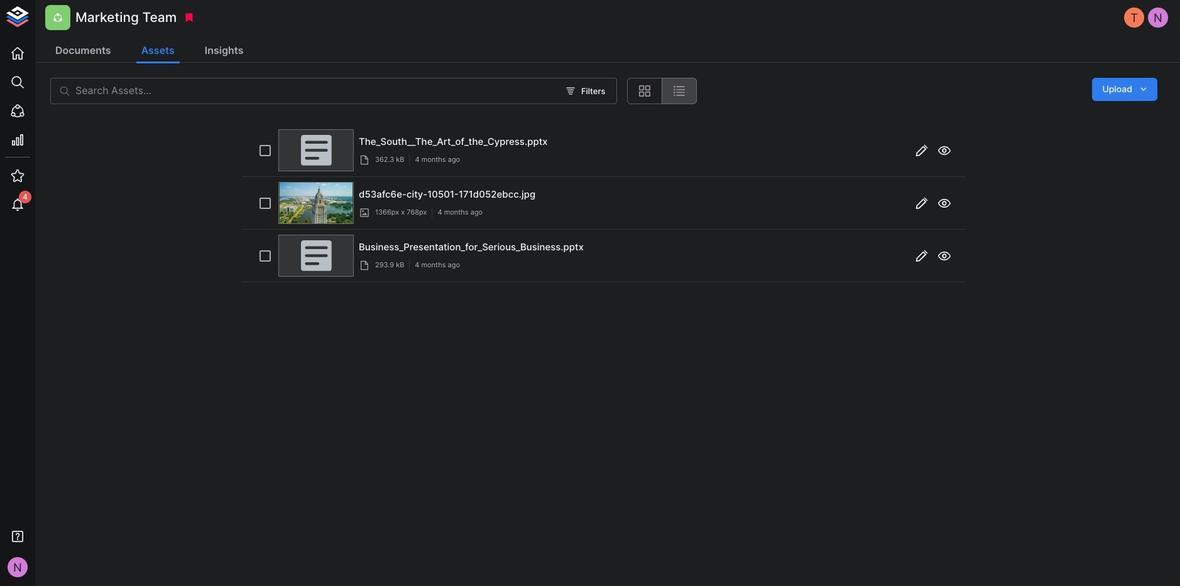 Task type: locate. For each thing, give the bounding box(es) containing it.
Search Assets... text field
[[75, 78, 558, 104]]

d53afc6e city 10501 171d052ebcc.jpg image
[[280, 183, 352, 224]]

group
[[627, 78, 697, 104]]



Task type: vqa. For each thing, say whether or not it's contained in the screenshot.
Search Assets... text field
yes



Task type: describe. For each thing, give the bounding box(es) containing it.
remove bookmark image
[[184, 12, 195, 23]]



